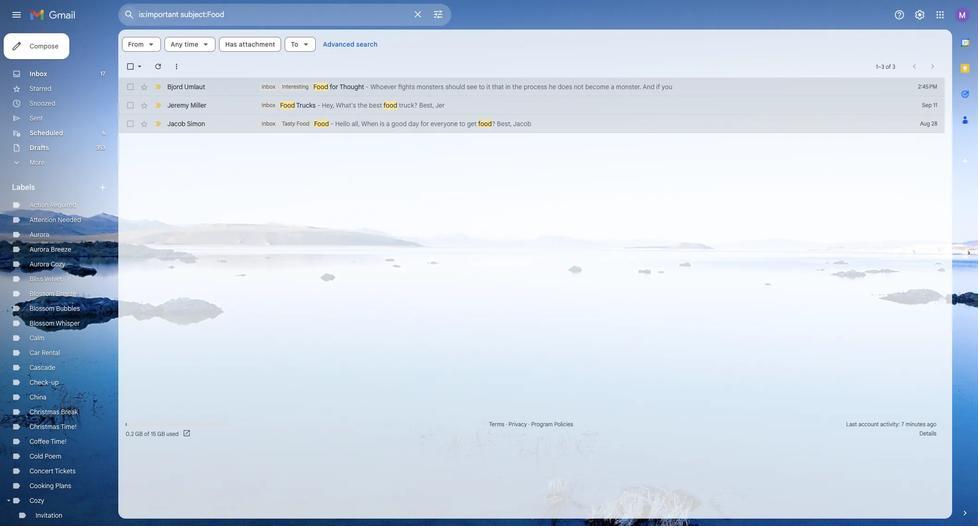 Task type: describe. For each thing, give the bounding box(es) containing it.
program policies link
[[531, 421, 573, 428]]

policies
[[554, 421, 573, 428]]

1 horizontal spatial best,
[[497, 120, 512, 128]]

minutes
[[906, 421, 926, 428]]

cold poem link
[[30, 453, 61, 461]]

ago
[[927, 421, 937, 428]]

food - hello all, when is a good day for everyone to get food ? best, jacob
[[314, 120, 532, 128]]

0.2
[[126, 431, 134, 438]]

more
[[30, 159, 45, 167]]

to button
[[285, 37, 316, 52]]

velvet
[[44, 275, 62, 283]]

aurora for aurora cozy
[[30, 260, 49, 269]]

christmas time!
[[30, 423, 77, 431]]

car rental
[[30, 349, 60, 357]]

it
[[487, 83, 490, 91]]

fights
[[398, 83, 415, 91]]

action required
[[30, 201, 76, 209]]

used
[[166, 431, 179, 438]]

whisper
[[56, 320, 80, 328]]

see
[[467, 83, 477, 91]]

attachment
[[239, 40, 275, 49]]

search
[[356, 40, 378, 49]]

1 horizontal spatial for
[[421, 120, 429, 128]]

that
[[492, 83, 504, 91]]

0 horizontal spatial the
[[358, 101, 368, 110]]

353
[[96, 144, 105, 151]]

blossom breeze
[[30, 290, 76, 298]]

not
[[574, 83, 584, 91]]

you
[[662, 83, 673, 91]]

2 jacob from the left
[[513, 120, 532, 128]]

aurora for aurora breeze
[[30, 246, 49, 254]]

monster.
[[616, 83, 642, 91]]

get
[[467, 120, 477, 128]]

process
[[524, 83, 547, 91]]

clear search image
[[409, 5, 427, 24]]

1 – 3 of 3
[[876, 63, 896, 70]]

china
[[30, 394, 47, 402]]

aurora cozy
[[30, 260, 65, 269]]

compose button
[[4, 33, 70, 59]]

?
[[492, 120, 496, 128]]

0.2 gb of 15 gb used
[[126, 431, 179, 438]]

christmas time! link
[[30, 423, 77, 431]]

last
[[847, 421, 857, 428]]

christmas for christmas time!
[[30, 423, 59, 431]]

inbox inside labels navigation
[[30, 70, 47, 78]]

row containing bjord umlaut
[[118, 78, 945, 96]]

concert tickets link
[[30, 468, 76, 476]]

drafts link
[[30, 144, 49, 152]]

blossom breeze link
[[30, 290, 76, 298]]

any time
[[171, 40, 198, 49]]

1 3 from the left
[[882, 63, 885, 70]]

1 vertical spatial a
[[386, 120, 390, 128]]

action required link
[[30, 201, 76, 209]]

cozy link
[[30, 497, 44, 505]]

sent link
[[30, 114, 43, 123]]

0 vertical spatial a
[[611, 83, 615, 91]]

jeremy miller
[[167, 101, 207, 110]]

privacy
[[509, 421, 527, 428]]

2:45 pm
[[918, 83, 938, 90]]

time! for christmas time!
[[61, 423, 77, 431]]

terms · privacy · program policies
[[489, 421, 573, 428]]

0 vertical spatial the
[[513, 83, 522, 91]]

jeremy
[[167, 101, 189, 110]]

concert tickets
[[30, 468, 76, 476]]

cascade
[[30, 364, 55, 372]]

good
[[392, 120, 407, 128]]

0 horizontal spatial for
[[330, 83, 338, 91]]

inbox left interesting
[[262, 83, 276, 90]]

0 vertical spatial of
[[886, 63, 891, 70]]

inbox food trucks - hey, what's the best food truck? best, jer
[[262, 101, 445, 110]]

1 jacob from the left
[[167, 120, 186, 128]]

time! for coffee time!
[[51, 438, 66, 446]]

0 vertical spatial best,
[[419, 101, 434, 110]]

does
[[558, 83, 573, 91]]

advanced search button
[[319, 36, 382, 53]]

calm
[[30, 334, 45, 343]]

food up hey,
[[314, 83, 328, 91]]

1 gb from the left
[[135, 431, 143, 438]]

coffee time! link
[[30, 438, 66, 446]]

poem
[[45, 453, 61, 461]]

more button
[[0, 155, 111, 170]]

bliss velvet link
[[30, 275, 62, 283]]

cold
[[30, 453, 43, 461]]

–
[[878, 63, 882, 70]]

11
[[934, 102, 938, 109]]

cascade link
[[30, 364, 55, 372]]

thought
[[340, 83, 364, 91]]

trucks
[[296, 101, 316, 110]]

1 · from the left
[[506, 421, 507, 428]]

0 vertical spatial food
[[384, 101, 397, 110]]

blossom for blossom breeze
[[30, 290, 54, 298]]

inbox left tasty
[[262, 120, 276, 127]]

is
[[380, 120, 385, 128]]

has
[[225, 40, 237, 49]]

attention
[[30, 216, 56, 224]]



Task type: locate. For each thing, give the bounding box(es) containing it.
1 vertical spatial best,
[[497, 120, 512, 128]]

jacob
[[167, 120, 186, 128], [513, 120, 532, 128]]

inbox inside inbox food trucks - hey, what's the best food truck? best, jer
[[262, 102, 276, 109]]

compose
[[30, 42, 58, 50]]

0 horizontal spatial a
[[386, 120, 390, 128]]

time! down break
[[61, 423, 77, 431]]

umlaut
[[184, 83, 205, 91]]

advanced search
[[323, 40, 378, 49]]

blossom down bliss velvet link
[[30, 290, 54, 298]]

0 horizontal spatial -
[[317, 101, 320, 110]]

bjord umlaut
[[167, 83, 205, 91]]

0 horizontal spatial cozy
[[30, 497, 44, 505]]

cozy up velvet at left bottom
[[51, 260, 65, 269]]

1 vertical spatial christmas
[[30, 423, 59, 431]]

for right day
[[421, 120, 429, 128]]

None search field
[[118, 4, 451, 26]]

bliss
[[30, 275, 43, 283]]

1 horizontal spatial ·
[[529, 421, 530, 428]]

food right tasty
[[297, 120, 310, 127]]

· right terms link
[[506, 421, 507, 428]]

1 horizontal spatial cozy
[[51, 260, 65, 269]]

should
[[446, 83, 465, 91]]

None checkbox
[[126, 62, 135, 71], [126, 82, 135, 92], [126, 101, 135, 110], [126, 62, 135, 71], [126, 82, 135, 92], [126, 101, 135, 110]]

1 christmas from the top
[[30, 408, 59, 417]]

whoever
[[371, 83, 397, 91]]

search mail image
[[121, 6, 138, 23]]

any time button
[[165, 37, 216, 52]]

aurora down attention
[[30, 231, 49, 239]]

0 vertical spatial aurora
[[30, 231, 49, 239]]

refresh image
[[154, 62, 163, 71]]

0 vertical spatial -
[[366, 83, 369, 91]]

inbox up starred link
[[30, 70, 47, 78]]

gb right 15
[[157, 431, 165, 438]]

a right become
[[611, 83, 615, 91]]

- for for thought
[[366, 83, 369, 91]]

blossom for blossom bubbles
[[30, 305, 54, 313]]

sep 11
[[922, 102, 938, 109]]

blossom
[[30, 290, 54, 298], [30, 305, 54, 313], [30, 320, 54, 328]]

jacob down jeremy
[[167, 120, 186, 128]]

0 horizontal spatial ·
[[506, 421, 507, 428]]

1 vertical spatial blossom
[[30, 305, 54, 313]]

food right best
[[384, 101, 397, 110]]

he
[[549, 83, 556, 91]]

starred link
[[30, 85, 51, 93]]

tasty
[[282, 120, 295, 127]]

aurora up bliss
[[30, 260, 49, 269]]

of right –
[[886, 63, 891, 70]]

snoozed link
[[30, 99, 55, 108]]

details link
[[920, 431, 937, 437]]

food up tasty
[[280, 101, 295, 110]]

best, right ?
[[497, 120, 512, 128]]

support image
[[894, 9, 905, 20]]

jacob right ?
[[513, 120, 532, 128]]

hey,
[[322, 101, 335, 110]]

- right thought
[[366, 83, 369, 91]]

drafts
[[30, 144, 49, 152]]

cooking plans link
[[30, 482, 71, 491]]

0 vertical spatial breeze
[[51, 246, 71, 254]]

for left thought
[[330, 83, 338, 91]]

blossom for blossom whisper
[[30, 320, 54, 328]]

- left hey,
[[317, 101, 320, 110]]

- left hello
[[331, 120, 334, 128]]

best, left jer
[[419, 101, 434, 110]]

the
[[513, 83, 522, 91], [358, 101, 368, 110]]

0 vertical spatial for
[[330, 83, 338, 91]]

time! down christmas time! link
[[51, 438, 66, 446]]

0 horizontal spatial best,
[[419, 101, 434, 110]]

1 vertical spatial cozy
[[30, 497, 44, 505]]

1 horizontal spatial gb
[[157, 431, 165, 438]]

food down hey,
[[314, 120, 329, 128]]

28
[[932, 120, 938, 127]]

0 horizontal spatial food
[[384, 101, 397, 110]]

blossom up calm "link" in the left of the page
[[30, 320, 54, 328]]

2 christmas from the top
[[30, 423, 59, 431]]

labels
[[12, 183, 35, 192]]

1 aurora from the top
[[30, 231, 49, 239]]

0 vertical spatial time!
[[61, 423, 77, 431]]

a right is
[[386, 120, 390, 128]]

footer containing terms
[[118, 420, 945, 439]]

aurora down aurora link
[[30, 246, 49, 254]]

17
[[101, 70, 105, 77]]

2 horizontal spatial -
[[366, 83, 369, 91]]

simon
[[187, 120, 205, 128]]

· right privacy
[[529, 421, 530, 428]]

cozy
[[51, 260, 65, 269], [30, 497, 44, 505]]

details
[[920, 431, 937, 437]]

more image
[[172, 62, 181, 71]]

3 row from the top
[[118, 115, 945, 133]]

main menu image
[[11, 9, 22, 20]]

jer
[[435, 101, 445, 110]]

1 blossom from the top
[[30, 290, 54, 298]]

starred
[[30, 85, 51, 93]]

breeze up aurora cozy
[[51, 246, 71, 254]]

bubbles
[[56, 305, 80, 313]]

aurora cozy link
[[30, 260, 65, 269]]

1 horizontal spatial -
[[331, 120, 334, 128]]

0 horizontal spatial to
[[460, 120, 466, 128]]

to left get
[[460, 120, 466, 128]]

0 vertical spatial cozy
[[51, 260, 65, 269]]

1 horizontal spatial a
[[611, 83, 615, 91]]

0 horizontal spatial of
[[144, 431, 149, 438]]

food right get
[[478, 120, 492, 128]]

attention needed
[[30, 216, 81, 224]]

2 blossom from the top
[[30, 305, 54, 313]]

breeze for aurora breeze
[[51, 246, 71, 254]]

advanced search options image
[[429, 5, 448, 24]]

2 3 from the left
[[893, 63, 896, 70]]

scheduled link
[[30, 129, 63, 137]]

cooking
[[30, 482, 54, 491]]

concert
[[30, 468, 53, 476]]

2 gb from the left
[[157, 431, 165, 438]]

to
[[479, 83, 485, 91], [460, 120, 466, 128]]

Search mail text field
[[139, 10, 407, 19]]

tickets
[[55, 468, 76, 476]]

None checkbox
[[126, 119, 135, 129]]

breeze for blossom breeze
[[56, 290, 76, 298]]

1 vertical spatial breeze
[[56, 290, 76, 298]]

2 vertical spatial aurora
[[30, 260, 49, 269]]

car
[[30, 349, 40, 357]]

needed
[[58, 216, 81, 224]]

1 vertical spatial time!
[[51, 438, 66, 446]]

breeze up bubbles
[[56, 290, 76, 298]]

1 horizontal spatial food
[[478, 120, 492, 128]]

all,
[[352, 120, 360, 128]]

2 vertical spatial -
[[331, 120, 334, 128]]

bliss velvet
[[30, 275, 62, 283]]

what's
[[336, 101, 356, 110]]

christmas for christmas break
[[30, 408, 59, 417]]

required
[[50, 201, 76, 209]]

2 vertical spatial blossom
[[30, 320, 54, 328]]

to left it at the top of the page
[[479, 83, 485, 91]]

blossom bubbles link
[[30, 305, 80, 313]]

scheduled
[[30, 129, 63, 137]]

when
[[361, 120, 378, 128]]

3
[[882, 63, 885, 70], [893, 63, 896, 70]]

labels navigation
[[0, 30, 118, 527]]

action
[[30, 201, 48, 209]]

settings image
[[915, 9, 926, 20]]

hello
[[335, 120, 350, 128]]

activity:
[[881, 421, 900, 428]]

truck?
[[399, 101, 418, 110]]

2 aurora from the top
[[30, 246, 49, 254]]

time
[[185, 40, 198, 49]]

the right in
[[513, 83, 522, 91]]

blossom down blossom breeze
[[30, 305, 54, 313]]

check-up link
[[30, 379, 59, 387]]

gmail image
[[30, 6, 80, 24]]

check-up
[[30, 379, 59, 387]]

cold poem
[[30, 453, 61, 461]]

1 horizontal spatial of
[[886, 63, 891, 70]]

row
[[118, 78, 945, 96], [118, 96, 945, 115], [118, 115, 945, 133]]

3 right 1
[[882, 63, 885, 70]]

christmas break
[[30, 408, 78, 417]]

- for trucks
[[317, 101, 320, 110]]

2 row from the top
[[118, 96, 945, 115]]

footer
[[118, 420, 945, 439]]

0 horizontal spatial gb
[[135, 431, 143, 438]]

aurora breeze link
[[30, 246, 71, 254]]

row containing jacob simon
[[118, 115, 945, 133]]

1 horizontal spatial 3
[[893, 63, 896, 70]]

0 horizontal spatial jacob
[[167, 120, 186, 128]]

1 vertical spatial of
[[144, 431, 149, 438]]

food for thought - whoever fights monsters should see to it that in the process he does not  become a monster. and if you
[[314, 83, 673, 91]]

1 horizontal spatial the
[[513, 83, 522, 91]]

blossom bubbles
[[30, 305, 80, 313]]

15
[[151, 431, 156, 438]]

bjord
[[167, 83, 183, 91]]

0 vertical spatial christmas
[[30, 408, 59, 417]]

gb right "0.2"
[[135, 431, 143, 438]]

jacob simon
[[167, 120, 205, 128]]

in
[[506, 83, 511, 91]]

break
[[61, 408, 78, 417]]

1 vertical spatial -
[[317, 101, 320, 110]]

aurora link
[[30, 231, 49, 239]]

1 vertical spatial aurora
[[30, 246, 49, 254]]

best,
[[419, 101, 434, 110], [497, 120, 512, 128]]

0 vertical spatial to
[[479, 83, 485, 91]]

car rental link
[[30, 349, 60, 357]]

1 vertical spatial to
[[460, 120, 466, 128]]

row containing jeremy miller
[[118, 96, 945, 115]]

of left 15
[[144, 431, 149, 438]]

0 horizontal spatial 3
[[882, 63, 885, 70]]

2 · from the left
[[529, 421, 530, 428]]

from
[[128, 40, 144, 49]]

christmas down china link
[[30, 408, 59, 417]]

to
[[291, 40, 299, 49]]

inbox left trucks
[[262, 102, 276, 109]]

sep
[[922, 102, 932, 109]]

rental
[[42, 349, 60, 357]]

1 horizontal spatial to
[[479, 83, 485, 91]]

3 aurora from the top
[[30, 260, 49, 269]]

cozy down cooking
[[30, 497, 44, 505]]

aurora for aurora link
[[30, 231, 49, 239]]

1 vertical spatial for
[[421, 120, 429, 128]]

1 vertical spatial the
[[358, 101, 368, 110]]

china link
[[30, 394, 47, 402]]

the left best
[[358, 101, 368, 110]]

3 right –
[[893, 63, 896, 70]]

christmas break link
[[30, 408, 78, 417]]

1 horizontal spatial jacob
[[513, 120, 532, 128]]

1 vertical spatial food
[[478, 120, 492, 128]]

1 row from the top
[[118, 78, 945, 96]]

0 vertical spatial blossom
[[30, 290, 54, 298]]

christmas up coffee time! link
[[30, 423, 59, 431]]

interesting
[[282, 83, 309, 90]]

labels heading
[[12, 183, 98, 192]]

any
[[171, 40, 183, 49]]

miller
[[191, 101, 207, 110]]

3 blossom from the top
[[30, 320, 54, 328]]

inbox
[[30, 70, 47, 78], [262, 83, 276, 90], [262, 102, 276, 109], [262, 120, 276, 127]]

plans
[[55, 482, 71, 491]]

terms
[[489, 421, 505, 428]]

tab list
[[953, 30, 978, 493]]

follow link to manage storage image
[[182, 430, 192, 439]]

advanced
[[323, 40, 355, 49]]

aurora
[[30, 231, 49, 239], [30, 246, 49, 254], [30, 260, 49, 269]]



Task type: vqa. For each thing, say whether or not it's contained in the screenshot.
Breeze
yes



